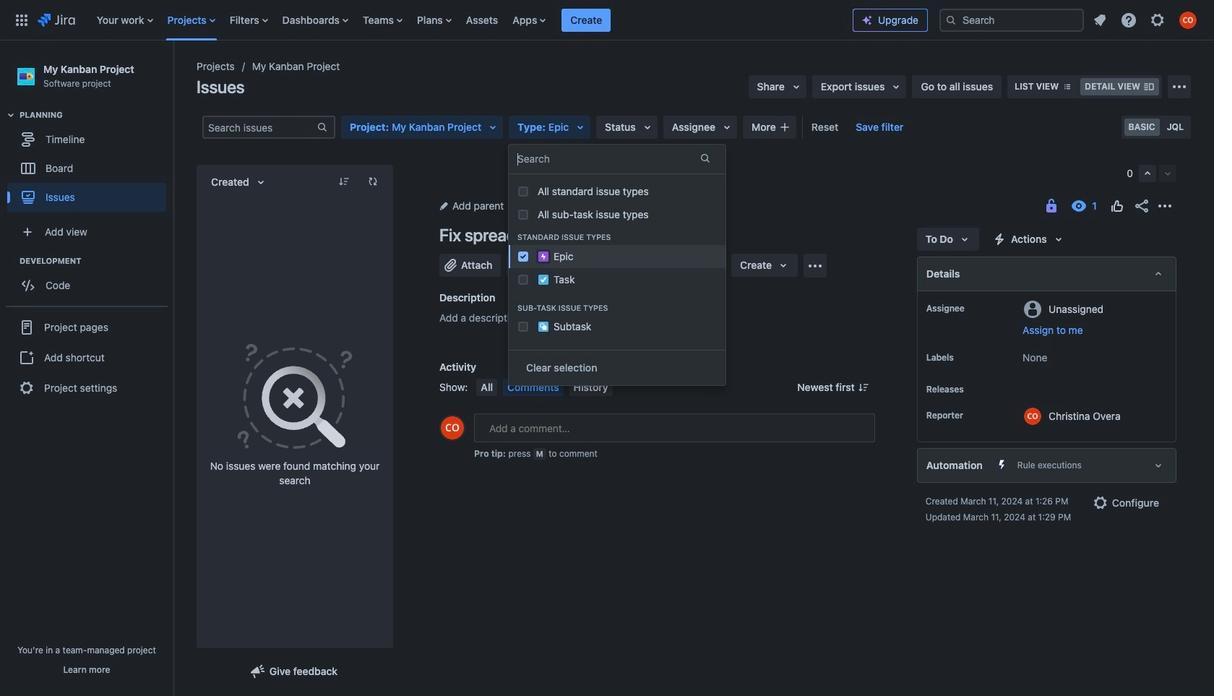 Task type: locate. For each thing, give the bounding box(es) containing it.
Search text field
[[518, 152, 520, 166]]

group
[[7, 109, 173, 216], [1140, 165, 1177, 182], [7, 255, 173, 305], [6, 306, 168, 409]]

primary element
[[9, 0, 853, 40]]

None search field
[[940, 8, 1085, 31]]

details element
[[917, 257, 1177, 291]]

your profile and settings image
[[1180, 11, 1197, 29]]

heading
[[20, 109, 173, 121], [20, 255, 173, 267]]

0 vertical spatial heading
[[20, 109, 173, 121]]

1 heading from the top
[[20, 109, 173, 121]]

banner
[[0, 0, 1215, 40]]

sidebar element
[[0, 40, 174, 696]]

appswitcher icon image
[[13, 11, 30, 29]]

heading for planning icon
[[20, 109, 173, 121]]

assignee pin to top. only you can see pinned fields. image
[[968, 303, 980, 315]]

heading for development image
[[20, 255, 173, 267]]

menu bar
[[474, 379, 616, 396]]

jira image
[[38, 11, 75, 29], [38, 11, 75, 29]]

sort descending image
[[338, 176, 350, 187]]

Add a comment… field
[[474, 414, 875, 443]]

1 vertical spatial heading
[[20, 255, 173, 267]]

automation element
[[917, 448, 1177, 483]]

list item
[[562, 0, 611, 40]]

list
[[89, 0, 853, 40], [1087, 7, 1206, 33]]

settings image
[[1150, 11, 1167, 29]]

2 heading from the top
[[20, 255, 173, 267]]

0 horizontal spatial list
[[89, 0, 853, 40]]



Task type: vqa. For each thing, say whether or not it's contained in the screenshot.
Edit
no



Task type: describe. For each thing, give the bounding box(es) containing it.
development image
[[2, 252, 20, 270]]

1 horizontal spatial list
[[1087, 7, 1206, 33]]

actions image
[[1157, 197, 1174, 215]]

refresh image
[[367, 176, 379, 187]]

Search issues text field
[[204, 117, 317, 137]]

vote options: no one has voted for this issue yet. image
[[1109, 197, 1127, 215]]

sidebar navigation image
[[158, 58, 189, 87]]

search image
[[946, 14, 957, 26]]

Search field
[[940, 8, 1085, 31]]

order by image
[[252, 174, 269, 191]]

planning image
[[2, 106, 20, 124]]

add app image
[[807, 257, 824, 274]]

addicon image
[[779, 121, 791, 133]]

import and bulk change issues image
[[1171, 78, 1189, 95]]

help image
[[1121, 11, 1138, 29]]

notifications image
[[1092, 11, 1109, 29]]



